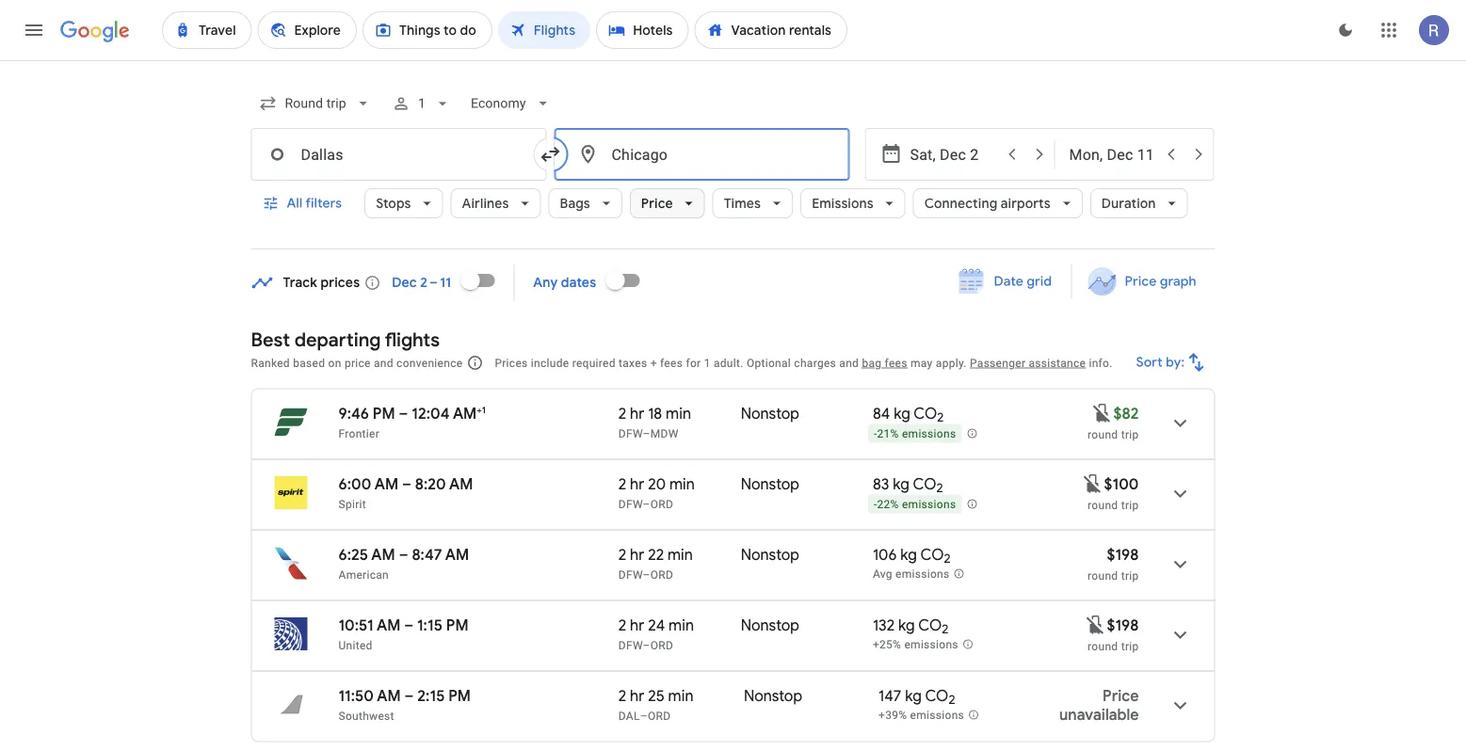 Task type: describe. For each thing, give the bounding box(es) containing it.
best departing flights main content
[[251, 258, 1216, 752]]

1 inside popup button
[[418, 96, 426, 111]]

united
[[339, 639, 373, 652]]

trip for $100
[[1122, 499, 1139, 512]]

emissions for 132
[[905, 639, 959, 652]]

2 and from the left
[[840, 357, 859, 370]]

– inside 6:00 am – 8:20 am spirit
[[402, 475, 412, 494]]

ranked
[[251, 357, 290, 370]]

100 US dollars text field
[[1105, 475, 1139, 494]]

for
[[686, 357, 701, 370]]

nonstop for 2 hr 18 min
[[741, 404, 800, 423]]

stops
[[376, 195, 411, 212]]

dal
[[619, 710, 640, 723]]

frontier
[[339, 427, 380, 440]]

2 inside 2 hr 20 min dfw – ord
[[619, 475, 627, 494]]

– inside 2 hr 22 min dfw – ord
[[643, 568, 651, 582]]

trip for $198
[[1122, 640, 1139, 653]]

kg for 106
[[901, 545, 917, 565]]

trip for $82
[[1122, 428, 1139, 441]]

hr for 20
[[630, 475, 645, 494]]

change appearance image
[[1324, 8, 1369, 53]]

flight details. leaves dallas/fort worth international airport at 9:46 pm on saturday, december 2 and arrives at chicago midway international airport at 12:04 am on sunday, december 3. image
[[1158, 401, 1203, 446]]

flights
[[385, 328, 440, 352]]

$82
[[1114, 404, 1139, 423]]

-22% emissions
[[874, 499, 956, 512]]

2 – 11
[[420, 275, 451, 292]]

Departure time: 10:51 AM. text field
[[339, 616, 401, 635]]

round for $82
[[1088, 428, 1119, 441]]

min for 2 hr 20 min
[[670, 475, 695, 494]]

2 inside 132 kg co 2
[[942, 622, 949, 638]]

hr for 24
[[630, 616, 645, 635]]

airlines
[[462, 195, 509, 212]]

22
[[648, 545, 664, 565]]

8:47
[[412, 545, 442, 565]]

ord for 25
[[648, 710, 671, 723]]

Arrival time: 8:20 AM. text field
[[415, 475, 473, 494]]

optional
[[747, 357, 791, 370]]

learn more about tracked prices image
[[364, 275, 381, 292]]

Departure time: 9:46 PM. text field
[[339, 404, 395, 423]]

bag fees button
[[862, 357, 908, 370]]

kg for 84
[[894, 404, 911, 423]]

bags
[[560, 195, 590, 212]]

nonstop flight. element for 2 hr 20 min
[[741, 475, 800, 497]]

grid
[[1027, 273, 1052, 290]]

0 vertical spatial +
[[651, 357, 657, 370]]

147 kg co 2
[[879, 687, 956, 709]]

ranked based on price and convenience
[[251, 357, 463, 370]]

am inside the 11:50 am – 2:15 pm southwest
[[377, 687, 401, 706]]

– inside 2 hr 20 min dfw – ord
[[643, 498, 651, 511]]

min for 2 hr 22 min
[[668, 545, 693, 565]]

co for 147
[[925, 687, 949, 706]]

min for 2 hr 25 min
[[668, 687, 694, 706]]

am right the 8:47
[[445, 545, 469, 565]]

include
[[531, 357, 569, 370]]

+39% emissions
[[879, 710, 965, 723]]

$198 for $198
[[1107, 616, 1139, 635]]

price graph button
[[1076, 265, 1212, 299]]

2 inside 2 hr 25 min dal – ord
[[619, 687, 627, 706]]

$198 round trip
[[1088, 545, 1139, 583]]

84 kg co 2
[[873, 404, 944, 426]]

all
[[287, 195, 303, 212]]

any
[[533, 275, 558, 292]]

– inside 2 hr 24 min dfw – ord
[[643, 639, 651, 652]]

ord for 24
[[651, 639, 674, 652]]

assistance
[[1029, 357, 1086, 370]]

taxes
[[619, 357, 648, 370]]

+25% emissions
[[873, 639, 959, 652]]

9:46
[[339, 404, 369, 423]]

9:46 pm – 12:04 am + 1
[[339, 404, 486, 423]]

price for price graph
[[1125, 273, 1157, 290]]

best
[[251, 328, 290, 352]]

stops button
[[365, 181, 443, 226]]

airlines button
[[451, 181, 541, 226]]

– inside 10:51 am – 1:15 pm united
[[404, 616, 414, 635]]

min for 2 hr 18 min
[[666, 404, 691, 423]]

apply.
[[936, 357, 967, 370]]

– inside the 11:50 am – 2:15 pm southwest
[[405, 687, 414, 706]]

all filters button
[[251, 181, 357, 226]]

prices
[[495, 357, 528, 370]]

2 inside 84 kg co 2
[[938, 410, 944, 426]]

1 and from the left
[[374, 357, 394, 370]]

sort
[[1137, 354, 1163, 371]]

leaves dallas/fort worth international airport at 6:25 am on saturday, december 2 and arrives at o'hare international airport at 8:47 am on saturday, december 2. element
[[339, 545, 469, 565]]

price graph
[[1125, 273, 1197, 290]]

Departure time: 11:50 AM. text field
[[339, 687, 401, 706]]

times button
[[713, 181, 793, 226]]

am inside 10:51 am – 1:15 pm united
[[377, 616, 401, 635]]

2 198 us dollars text field from the top
[[1107, 616, 1139, 635]]

dec 2 – 11
[[392, 275, 451, 292]]

southwest
[[339, 710, 395, 723]]

pm for 2:15
[[449, 687, 471, 706]]

am right the 6:00
[[375, 475, 399, 494]]

by:
[[1167, 354, 1186, 371]]

nonstop for 2 hr 20 min
[[741, 475, 800, 494]]

flight details. leaves dallas/fort worth international airport at 6:00 am on saturday, december 2 and arrives at o'hare international airport at 8:20 am on saturday, december 2. image
[[1158, 471, 1203, 517]]

duration button
[[1091, 181, 1188, 226]]

price
[[345, 357, 371, 370]]

Departure time: 6:00 AM. text field
[[339, 475, 399, 494]]

trip inside $198 round trip
[[1122, 569, 1139, 583]]

22%
[[877, 499, 899, 512]]

connecting airports button
[[913, 181, 1083, 226]]

total duration 2 hr 20 min. element
[[619, 475, 741, 497]]

am right 8:20
[[449, 475, 473, 494]]

10:51 am – 1:15 pm united
[[339, 616, 469, 652]]

times
[[724, 195, 761, 212]]

passenger
[[970, 357, 1026, 370]]

2 inside 147 kg co 2
[[949, 693, 956, 709]]

spirit
[[339, 498, 366, 511]]

+25%
[[873, 639, 902, 652]]

dfw for 2 hr 18 min
[[619, 427, 643, 440]]

$100
[[1105, 475, 1139, 494]]

83
[[873, 475, 890, 494]]

– inside 6:25 am – 8:47 am american
[[399, 545, 408, 565]]

adult.
[[714, 357, 744, 370]]

leaves dallas/fort worth international airport at 9:46 pm on saturday, december 2 and arrives at chicago midway international airport at 12:04 am on sunday, december 3. element
[[339, 404, 486, 423]]

co for 106
[[921, 545, 944, 565]]

learn more about ranking image
[[467, 355, 484, 372]]

dfw for 2 hr 20 min
[[619, 498, 643, 511]]

connecting airports
[[925, 195, 1051, 212]]

25
[[648, 687, 665, 706]]

1 fees from the left
[[660, 357, 683, 370]]



Task type: vqa. For each thing, say whether or not it's contained in the screenshot.
second "FEES" from the left
yes



Task type: locate. For each thing, give the bounding box(es) containing it.
total duration 2 hr 22 min. element
[[619, 545, 741, 568]]

$198 left flight details. leaves dallas/fort worth international airport at 6:25 am on saturday, december 2 and arrives at o'hare international airport at 8:47 am on saturday, december 2. image
[[1107, 545, 1139, 565]]

+ right taxes
[[651, 357, 657, 370]]

pm for 1:15
[[446, 616, 469, 635]]

2 dfw from the top
[[619, 498, 643, 511]]

2 left 20
[[619, 475, 627, 494]]

round for $198
[[1088, 640, 1119, 653]]

round
[[1088, 428, 1119, 441], [1088, 499, 1119, 512], [1088, 569, 1119, 583], [1088, 640, 1119, 653]]

- down 83
[[874, 499, 877, 512]]

dfw down total duration 2 hr 20 min. element
[[619, 498, 643, 511]]

trip
[[1122, 428, 1139, 441], [1122, 499, 1139, 512], [1122, 569, 1139, 583], [1122, 640, 1139, 653]]

min right 18 at the left of page
[[666, 404, 691, 423]]

5 hr from the top
[[630, 687, 645, 706]]

0 horizontal spatial 1
[[418, 96, 426, 111]]

bag
[[862, 357, 882, 370]]

kg right 84
[[894, 404, 911, 423]]

- down 84
[[874, 428, 877, 441]]

co up the -22% emissions
[[913, 475, 937, 494]]

min inside 2 hr 22 min dfw – ord
[[668, 545, 693, 565]]

pm right 1:15
[[446, 616, 469, 635]]

6:25
[[339, 545, 368, 565]]

$198 inside $198 round trip
[[1107, 545, 1139, 565]]

price for price
[[641, 195, 673, 212]]

min inside the 2 hr 18 min dfw – mdw
[[666, 404, 691, 423]]

round trip up price unavailable
[[1088, 640, 1139, 653]]

min
[[666, 404, 691, 423], [670, 475, 695, 494], [668, 545, 693, 565], [669, 616, 694, 635], [668, 687, 694, 706]]

1 - from the top
[[874, 428, 877, 441]]

best departing flights
[[251, 328, 440, 352]]

– down 20
[[643, 498, 651, 511]]

147
[[879, 687, 902, 706]]

hr inside 2 hr 24 min dfw – ord
[[630, 616, 645, 635]]

2 horizontal spatial 1
[[704, 357, 711, 370]]

fees left for
[[660, 357, 683, 370]]

min inside 2 hr 20 min dfw – ord
[[670, 475, 695, 494]]

this price for this flight doesn't include overhead bin access. if you need a carry-on bag, use the bags filter to update prices. image for $82
[[1091, 402, 1114, 425]]

2 vertical spatial round trip
[[1088, 640, 1139, 653]]

dfw inside 2 hr 24 min dfw – ord
[[619, 639, 643, 652]]

kg right 83
[[893, 475, 910, 494]]

emissions down 147 kg co 2
[[911, 710, 965, 723]]

4 trip from the top
[[1122, 640, 1139, 653]]

pm inside 10:51 am – 1:15 pm united
[[446, 616, 469, 635]]

8:20
[[415, 475, 446, 494]]

2 hr 20 min dfw – ord
[[619, 475, 695, 511]]

co inside 106 kg co 2
[[921, 545, 944, 565]]

required
[[572, 357, 616, 370]]

date
[[994, 273, 1024, 290]]

nonstop flight. element for 2 hr 18 min
[[741, 404, 800, 426]]

106 kg co 2
[[873, 545, 951, 567]]

dfw inside 2 hr 22 min dfw – ord
[[619, 568, 643, 582]]

pm inside the 11:50 am – 2:15 pm southwest
[[449, 687, 471, 706]]

date grid
[[994, 273, 1052, 290]]

2 up +25% emissions
[[942, 622, 949, 638]]

am up southwest
[[377, 687, 401, 706]]

Departure time: 6:25 AM. text field
[[339, 545, 395, 565]]

ord down 20
[[651, 498, 674, 511]]

– down 24
[[643, 639, 651, 652]]

price for price unavailable
[[1103, 687, 1139, 706]]

emissions for 106
[[896, 568, 950, 581]]

based
[[293, 357, 325, 370]]

leaves dallas love field at 11:50 am on saturday, december 2 and arrives at o'hare international airport at 2:15 pm on saturday, december 2. element
[[339, 687, 471, 706]]

1 horizontal spatial 1
[[482, 404, 486, 416]]

emissions down 132 kg co 2
[[905, 639, 959, 652]]

hr left 22
[[630, 545, 645, 565]]

co inside 83 kg co 2
[[913, 475, 937, 494]]

airports
[[1001, 195, 1051, 212]]

1 button
[[384, 81, 460, 126]]

2
[[619, 404, 627, 423], [938, 410, 944, 426], [619, 475, 627, 494], [937, 481, 943, 497], [619, 545, 627, 565], [944, 551, 951, 567], [619, 616, 627, 635], [942, 622, 949, 638], [619, 687, 627, 706], [949, 693, 956, 709]]

may
[[911, 357, 933, 370]]

2 hr 25 min dal – ord
[[619, 687, 694, 723]]

0 horizontal spatial fees
[[660, 357, 683, 370]]

min for 2 hr 24 min
[[669, 616, 694, 635]]

18
[[648, 404, 662, 423]]

0 vertical spatial $198
[[1107, 545, 1139, 565]]

convenience
[[397, 357, 463, 370]]

1 vertical spatial 1
[[704, 357, 711, 370]]

1:15
[[417, 616, 443, 635]]

american
[[339, 568, 389, 582]]

1 round trip from the top
[[1088, 428, 1139, 441]]

4 hr from the top
[[630, 616, 645, 635]]

dfw left mdw
[[619, 427, 643, 440]]

all filters
[[287, 195, 342, 212]]

price inside popup button
[[641, 195, 673, 212]]

pm
[[373, 404, 395, 423], [446, 616, 469, 635], [449, 687, 471, 706]]

ord down 22
[[651, 568, 674, 582]]

pm right 9:46
[[373, 404, 395, 423]]

co inside 84 kg co 2
[[914, 404, 938, 423]]

price
[[641, 195, 673, 212], [1125, 273, 1157, 290], [1103, 687, 1139, 706]]

nonstop flight. element for 2 hr 24 min
[[741, 616, 800, 638]]

connecting
[[925, 195, 998, 212]]

– left 1:15
[[404, 616, 414, 635]]

2 hr 22 min dfw – ord
[[619, 545, 693, 582]]

132
[[873, 616, 895, 635]]

co for 132
[[919, 616, 942, 635]]

2 $198 from the top
[[1107, 616, 1139, 635]]

round down $82 text field
[[1088, 428, 1119, 441]]

+39%
[[879, 710, 907, 723]]

am right 12:04
[[453, 404, 477, 423]]

2 fees from the left
[[885, 357, 908, 370]]

kg up +39% emissions
[[905, 687, 922, 706]]

price button
[[630, 181, 705, 226]]

2 vertical spatial 1
[[482, 404, 486, 416]]

ord inside 2 hr 22 min dfw – ord
[[651, 568, 674, 582]]

trip left "flight details. leaves dallas/fort worth international airport at 10:51 am on saturday, december 2 and arrives at o'hare international airport at 1:15 pm on saturday, december 2." image
[[1122, 640, 1139, 653]]

10:51
[[339, 616, 374, 635]]

2 up dal
[[619, 687, 627, 706]]

ord inside 2 hr 24 min dfw – ord
[[651, 639, 674, 652]]

price left flight details. leaves dallas love field at 11:50 am on saturday, december 2 and arrives at o'hare international airport at 2:15 pm on saturday, december 2. icon
[[1103, 687, 1139, 706]]

0 vertical spatial 1
[[418, 96, 426, 111]]

kg for 132
[[899, 616, 915, 635]]

total duration 2 hr 18 min. element
[[619, 404, 741, 426]]

emissions down 83 kg co 2
[[902, 499, 956, 512]]

2 inside 83 kg co 2
[[937, 481, 943, 497]]

round trip for $82
[[1088, 428, 1139, 441]]

bags button
[[549, 181, 623, 226]]

mdw
[[651, 427, 679, 440]]

2 left 18 at the left of page
[[619, 404, 627, 423]]

2 up the -21% emissions
[[938, 410, 944, 426]]

fees right bag
[[885, 357, 908, 370]]

82 US dollars text field
[[1114, 404, 1139, 423]]

co for 84
[[914, 404, 938, 423]]

sort by:
[[1137, 354, 1186, 371]]

nonstop flight. element for 2 hr 22 min
[[741, 545, 800, 568]]

2 trip from the top
[[1122, 499, 1139, 512]]

0 vertical spatial -
[[874, 428, 877, 441]]

1 horizontal spatial fees
[[885, 357, 908, 370]]

filters
[[306, 195, 342, 212]]

hr inside the 2 hr 18 min dfw – mdw
[[630, 404, 645, 423]]

Arrival time: 1:15 PM. text field
[[417, 616, 469, 635]]

83 kg co 2
[[873, 475, 943, 497]]

round for $100
[[1088, 499, 1119, 512]]

84
[[873, 404, 891, 423]]

4 dfw from the top
[[619, 639, 643, 652]]

11:50
[[339, 687, 374, 706]]

hr left 25
[[630, 687, 645, 706]]

co up +25% emissions
[[919, 616, 942, 635]]

dfw down total duration 2 hr 22 min. element
[[619, 568, 643, 582]]

co inside 147 kg co 2
[[925, 687, 949, 706]]

hr left 20
[[630, 475, 645, 494]]

nonstop flight. element
[[741, 404, 800, 426], [741, 475, 800, 497], [741, 545, 800, 568], [741, 616, 800, 638], [744, 687, 803, 709]]

-
[[874, 428, 877, 441], [874, 499, 877, 512]]

1 vertical spatial 198 us dollars text field
[[1107, 616, 1139, 635]]

1 vertical spatial pm
[[446, 616, 469, 635]]

avg
[[873, 568, 893, 581]]

0 vertical spatial this price for this flight doesn't include overhead bin access. if you need a carry-on bag, use the bags filter to update prices. image
[[1091, 402, 1114, 425]]

trip down $100
[[1122, 499, 1139, 512]]

departing
[[295, 328, 381, 352]]

2 hr 24 min dfw – ord
[[619, 616, 694, 652]]

3 round trip from the top
[[1088, 640, 1139, 653]]

ord down 24
[[651, 639, 674, 652]]

– left 12:04
[[399, 404, 408, 423]]

2 - from the top
[[874, 499, 877, 512]]

flight details. leaves dallas/fort worth international airport at 6:25 am on saturday, december 2 and arrives at o'hare international airport at 8:47 am on saturday, december 2. image
[[1158, 542, 1203, 587]]

price right bags popup button
[[641, 195, 673, 212]]

min right 25
[[668, 687, 694, 706]]

co for 83
[[913, 475, 937, 494]]

3 dfw from the top
[[619, 568, 643, 582]]

emissions button
[[801, 181, 906, 226]]

+
[[651, 357, 657, 370], [477, 404, 482, 416]]

track prices
[[283, 275, 360, 292]]

track
[[283, 275, 317, 292]]

avg emissions
[[873, 568, 950, 581]]

hr left 24
[[630, 616, 645, 635]]

co up +39% emissions
[[925, 687, 949, 706]]

nonstop for 2 hr 22 min
[[741, 545, 800, 565]]

swap origin and destination. image
[[539, 143, 562, 166]]

price inside button
[[1125, 273, 1157, 290]]

2 hr 18 min dfw – mdw
[[619, 404, 691, 440]]

0 vertical spatial 198 us dollars text field
[[1107, 545, 1139, 565]]

2 inside the 2 hr 18 min dfw – mdw
[[619, 404, 627, 423]]

– down 22
[[643, 568, 651, 582]]

any dates
[[533, 275, 597, 292]]

passenger assistance button
[[970, 357, 1086, 370]]

emissions down 84 kg co 2
[[902, 428, 956, 441]]

prices include required taxes + fees for 1 adult. optional charges and bag fees may apply. passenger assistance
[[495, 357, 1086, 370]]

total duration 2 hr 24 min. element
[[619, 616, 741, 638]]

2 hr from the top
[[630, 475, 645, 494]]

hr inside 2 hr 20 min dfw – ord
[[630, 475, 645, 494]]

this price for this flight doesn't include overhead bin access. if you need a carry-on bag, use the bags filter to update prices. image down $198 round trip
[[1085, 614, 1107, 637]]

flight details. leaves dallas/fort worth international airport at 10:51 am on saturday, december 2 and arrives at o'hare international airport at 1:15 pm on saturday, december 2. image
[[1158, 613, 1203, 658]]

0 vertical spatial round trip
[[1088, 428, 1139, 441]]

0 horizontal spatial and
[[374, 357, 394, 370]]

hr for 22
[[630, 545, 645, 565]]

2 inside 2 hr 24 min dfw – ord
[[619, 616, 627, 635]]

this price for this flight doesn't include overhead bin access. if you need a carry-on bag, use the bags filter to update prices. image
[[1082, 473, 1105, 495]]

charges
[[794, 357, 837, 370]]

20
[[648, 475, 666, 494]]

dfw for 2 hr 22 min
[[619, 568, 643, 582]]

kg inside 147 kg co 2
[[905, 687, 922, 706]]

prices
[[321, 275, 360, 292]]

–
[[399, 404, 408, 423], [643, 427, 651, 440], [402, 475, 412, 494], [643, 498, 651, 511], [399, 545, 408, 565], [643, 568, 651, 582], [404, 616, 414, 635], [643, 639, 651, 652], [405, 687, 414, 706], [640, 710, 648, 723]]

106
[[873, 545, 897, 565]]

round trip for $198
[[1088, 640, 1139, 653]]

kg for 147
[[905, 687, 922, 706]]

- for 84
[[874, 428, 877, 441]]

price inside price unavailable
[[1103, 687, 1139, 706]]

price left graph
[[1125, 273, 1157, 290]]

ord for 22
[[651, 568, 674, 582]]

and right price
[[374, 357, 394, 370]]

None text field
[[554, 128, 850, 181]]

1 dfw from the top
[[619, 427, 643, 440]]

0 horizontal spatial +
[[477, 404, 482, 416]]

nonstop
[[741, 404, 800, 423], [741, 475, 800, 494], [741, 545, 800, 565], [741, 616, 800, 635], [744, 687, 803, 706]]

2 up +39% emissions
[[949, 693, 956, 709]]

round inside $198 round trip
[[1088, 569, 1119, 583]]

find the best price region
[[251, 258, 1216, 314]]

2 inside 106 kg co 2
[[944, 551, 951, 567]]

1 vertical spatial this price for this flight doesn't include overhead bin access. if you need a carry-on bag, use the bags filter to update prices. image
[[1085, 614, 1107, 637]]

kg inside 84 kg co 2
[[894, 404, 911, 423]]

– inside 2 hr 25 min dal – ord
[[640, 710, 648, 723]]

price unavailable
[[1060, 687, 1139, 725]]

hr for 25
[[630, 687, 645, 706]]

hr for 18
[[630, 404, 645, 423]]

min inside 2 hr 25 min dal – ord
[[668, 687, 694, 706]]

2 round trip from the top
[[1088, 499, 1139, 512]]

flight details. leaves dallas love field at 11:50 am on saturday, december 2 and arrives at o'hare international airport at 2:15 pm on saturday, december 2. image
[[1158, 683, 1203, 729]]

ord for 20
[[651, 498, 674, 511]]

min right 24
[[669, 616, 694, 635]]

on
[[328, 357, 342, 370]]

2 up the -22% emissions
[[937, 481, 943, 497]]

graph
[[1160, 273, 1197, 290]]

3 trip from the top
[[1122, 569, 1139, 583]]

+ inside 9:46 pm – 12:04 am + 1
[[477, 404, 482, 416]]

min right 22
[[668, 545, 693, 565]]

emissions down 106 kg co 2
[[896, 568, 950, 581]]

+ down learn more about ranking 'icon'
[[477, 404, 482, 416]]

min inside 2 hr 24 min dfw – ord
[[669, 616, 694, 635]]

nonstop flight. element for 2 hr 25 min
[[744, 687, 803, 709]]

Arrival time: 2:15 PM. text field
[[418, 687, 471, 706]]

kg up avg emissions
[[901, 545, 917, 565]]

co up avg emissions
[[921, 545, 944, 565]]

trip down $82 text field
[[1122, 428, 1139, 441]]

and
[[374, 357, 394, 370], [840, 357, 859, 370]]

4 round from the top
[[1088, 640, 1119, 653]]

min right 20
[[670, 475, 695, 494]]

hr left 18 at the left of page
[[630, 404, 645, 423]]

leaves dallas/fort worth international airport at 10:51 am on saturday, december 2 and arrives at o'hare international airport at 1:15 pm on saturday, december 2. element
[[339, 616, 469, 635]]

1 vertical spatial $198
[[1107, 616, 1139, 635]]

1 vertical spatial -
[[874, 499, 877, 512]]

hr
[[630, 404, 645, 423], [630, 475, 645, 494], [630, 545, 645, 565], [630, 616, 645, 635], [630, 687, 645, 706]]

1 horizontal spatial and
[[840, 357, 859, 370]]

1 $198 from the top
[[1107, 545, 1139, 565]]

emissions
[[812, 195, 874, 212]]

fees
[[660, 357, 683, 370], [885, 357, 908, 370]]

$198
[[1107, 545, 1139, 565], [1107, 616, 1139, 635]]

nonstop for 2 hr 24 min
[[741, 616, 800, 635]]

198 US dollars text field
[[1107, 545, 1139, 565], [1107, 616, 1139, 635]]

Arrival time: 12:04 AM on  Sunday, December 3. text field
[[412, 404, 486, 423]]

round up price unavailable
[[1088, 640, 1119, 653]]

trip left flight details. leaves dallas/fort worth international airport at 6:25 am on saturday, december 2 and arrives at o'hare international airport at 8:47 am on saturday, december 2. image
[[1122, 569, 1139, 583]]

emissions for 147
[[911, 710, 965, 723]]

main menu image
[[23, 19, 45, 41]]

– down total duration 2 hr 25 min. element
[[640, 710, 648, 723]]

and left bag
[[840, 357, 859, 370]]

2 round from the top
[[1088, 499, 1119, 512]]

2 up avg emissions
[[944, 551, 951, 567]]

dfw inside 2 hr 20 min dfw – ord
[[619, 498, 643, 511]]

kg up +25% emissions
[[899, 616, 915, 635]]

kg for 83
[[893, 475, 910, 494]]

leaves dallas/fort worth international airport at 6:00 am on saturday, december 2 and arrives at o'hare international airport at 8:20 am on saturday, december 2. element
[[339, 475, 473, 494]]

dates
[[561, 275, 597, 292]]

0 vertical spatial price
[[641, 195, 673, 212]]

1 trip from the top
[[1122, 428, 1139, 441]]

1 198 us dollars text field from the top
[[1107, 545, 1139, 565]]

12:04
[[412, 404, 450, 423]]

2:15
[[418, 687, 445, 706]]

24
[[648, 616, 665, 635]]

co inside 132 kg co 2
[[919, 616, 942, 635]]

1 inside 9:46 pm – 12:04 am + 1
[[482, 404, 486, 416]]

nonstop for 2 hr 25 min
[[744, 687, 803, 706]]

3 round from the top
[[1088, 569, 1119, 583]]

kg inside 132 kg co 2
[[899, 616, 915, 635]]

– left 8:20
[[402, 475, 412, 494]]

total duration 2 hr 25 min. element
[[619, 687, 744, 709]]

dfw for 2 hr 24 min
[[619, 639, 643, 652]]

None field
[[251, 87, 380, 121], [463, 87, 560, 121], [251, 87, 380, 121], [463, 87, 560, 121]]

hr inside 2 hr 25 min dal – ord
[[630, 687, 645, 706]]

dfw
[[619, 427, 643, 440], [619, 498, 643, 511], [619, 568, 643, 582], [619, 639, 643, 652]]

duration
[[1102, 195, 1156, 212]]

– inside the 2 hr 18 min dfw – mdw
[[643, 427, 651, 440]]

none search field containing all filters
[[251, 81, 1216, 250]]

this price for this flight doesn't include overhead bin access. if you need a carry-on bag, use the bags filter to update prices. image up this price for this flight doesn't include overhead bin access. if you need a carry-on bag, use the bags filter to update prices. image
[[1091, 402, 1114, 425]]

ord down 25
[[648, 710, 671, 723]]

1 vertical spatial round trip
[[1088, 499, 1139, 512]]

198 us dollars text field left "flight details. leaves dallas/fort worth international airport at 10:51 am on saturday, december 2 and arrives at o'hare international airport at 1:15 pm on saturday, december 2." image
[[1107, 616, 1139, 635]]

ord inside 2 hr 20 min dfw – ord
[[651, 498, 674, 511]]

Return text field
[[1070, 129, 1156, 180]]

pm right 2:15
[[449, 687, 471, 706]]

round trip
[[1088, 428, 1139, 441], [1088, 499, 1139, 512], [1088, 640, 1139, 653]]

round trip down $100
[[1088, 499, 1139, 512]]

2 inside 2 hr 22 min dfw – ord
[[619, 545, 627, 565]]

3 hr from the top
[[630, 545, 645, 565]]

unavailable
[[1060, 706, 1139, 725]]

– left 2:15
[[405, 687, 414, 706]]

1 vertical spatial +
[[477, 404, 482, 416]]

2 vertical spatial pm
[[449, 687, 471, 706]]

$198 left "flight details. leaves dallas/fort worth international airport at 10:51 am on saturday, december 2 and arrives at o'hare international airport at 1:15 pm on saturday, december 2." image
[[1107, 616, 1139, 635]]

round trip for $100
[[1088, 499, 1139, 512]]

round left flight details. leaves dallas/fort worth international airport at 6:25 am on saturday, december 2 and arrives at o'hare international airport at 8:47 am on saturday, december 2. image
[[1088, 569, 1119, 583]]

dfw inside the 2 hr 18 min dfw – mdw
[[619, 427, 643, 440]]

round down this price for this flight doesn't include overhead bin access. if you need a carry-on bag, use the bags filter to update prices. image
[[1088, 499, 1119, 512]]

0 vertical spatial pm
[[373, 404, 395, 423]]

2 left 24
[[619, 616, 627, 635]]

- for 83
[[874, 499, 877, 512]]

None search field
[[251, 81, 1216, 250]]

-21% emissions
[[874, 428, 956, 441]]

2 vertical spatial price
[[1103, 687, 1139, 706]]

Departure text field
[[910, 129, 997, 180]]

1 hr from the top
[[630, 404, 645, 423]]

dfw down total duration 2 hr 24 min. element
[[619, 639, 643, 652]]

round trip down $82 text field
[[1088, 428, 1139, 441]]

132 kg co 2
[[873, 616, 949, 638]]

co up the -21% emissions
[[914, 404, 938, 423]]

this price for this flight doesn't include overhead bin access. if you need a carry-on bag, use the bags filter to update prices. image
[[1091, 402, 1114, 425], [1085, 614, 1107, 637]]

1 horizontal spatial +
[[651, 357, 657, 370]]

21%
[[877, 428, 899, 441]]

this price for this flight doesn't include overhead bin access. if you need a carry-on bag, use the bags filter to update prices. image for $198
[[1085, 614, 1107, 637]]

1 vertical spatial price
[[1125, 273, 1157, 290]]

hr inside 2 hr 22 min dfw – ord
[[630, 545, 645, 565]]

– down 18 at the left of page
[[643, 427, 651, 440]]

Arrival time: 8:47 AM. text field
[[412, 545, 469, 565]]

kg inside 106 kg co 2
[[901, 545, 917, 565]]

loading results progress bar
[[0, 60, 1467, 64]]

– left the 8:47
[[399, 545, 408, 565]]

am right 10:51
[[377, 616, 401, 635]]

2 left 22
[[619, 545, 627, 565]]

am up american
[[371, 545, 395, 565]]

None text field
[[251, 128, 547, 181]]

kg inside 83 kg co 2
[[893, 475, 910, 494]]

1 round from the top
[[1088, 428, 1119, 441]]

198 us dollars text field left flight details. leaves dallas/fort worth international airport at 6:25 am on saturday, december 2 and arrives at o'hare international airport at 8:47 am on saturday, december 2. image
[[1107, 545, 1139, 565]]

1
[[418, 96, 426, 111], [704, 357, 711, 370], [482, 404, 486, 416]]

$198 for $198 round trip
[[1107, 545, 1139, 565]]

ord inside 2 hr 25 min dal – ord
[[648, 710, 671, 723]]



